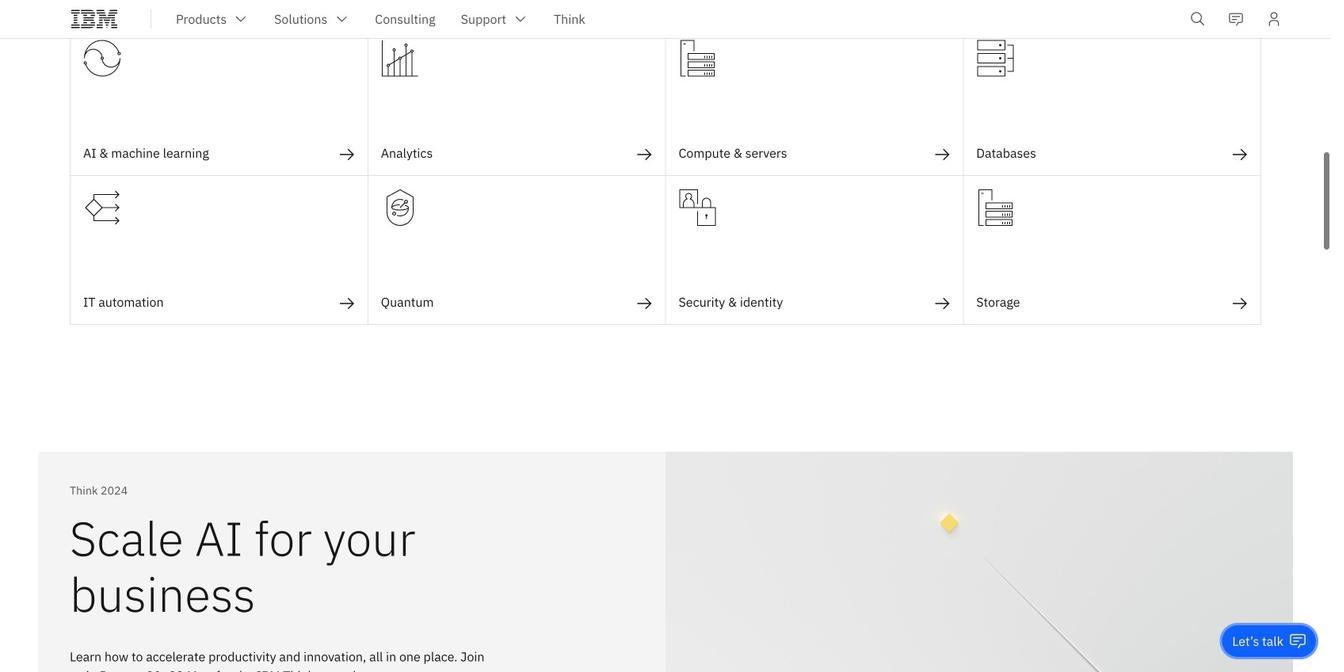 Task type: vqa. For each thing, say whether or not it's contained in the screenshot.
Let's talk element
yes



Task type: describe. For each thing, give the bounding box(es) containing it.
let's talk element
[[1233, 632, 1284, 650]]



